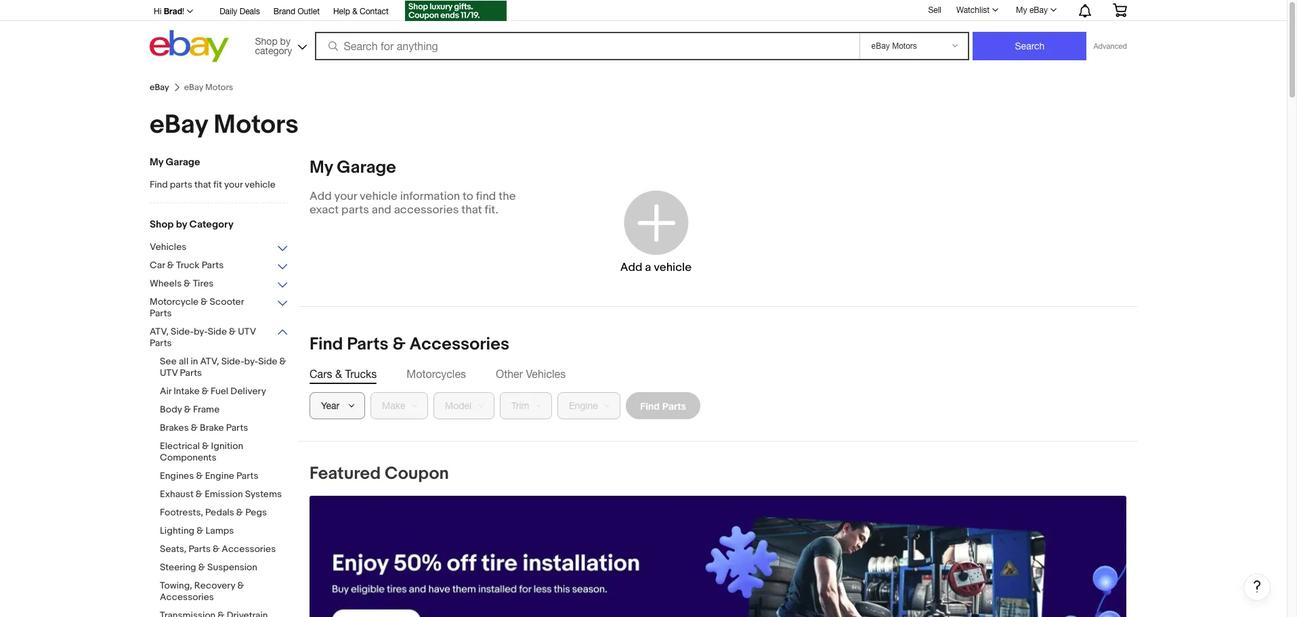 Task type: vqa. For each thing, say whether or not it's contained in the screenshot.
1st Analog from left
no



Task type: locate. For each thing, give the bounding box(es) containing it.
vehicle inside 'button'
[[654, 260, 692, 274]]

ebay for ebay
[[150, 82, 169, 93]]

that left fit
[[195, 179, 211, 190]]

1 vertical spatial accessories
[[222, 543, 276, 555]]

atv, side-by-side & utv parts button
[[150, 326, 289, 350]]

by
[[280, 36, 291, 46], [176, 218, 187, 231]]

vehicle right a
[[654, 260, 692, 274]]

atv, inside see all in atv, side-by-side & utv parts air intake & fuel delivery body & frame brakes & brake parts electrical & ignition components engines & engine parts exhaust & emission systems footrests, pedals & pegs lighting & lamps seats, parts & accessories steering & suspension towing, recovery & accessories
[[200, 356, 219, 367]]

1 horizontal spatial vehicle
[[360, 190, 398, 203]]

1 horizontal spatial garage
[[337, 157, 396, 178]]

atv, right in
[[200, 356, 219, 367]]

help, opens dialogs image
[[1251, 580, 1264, 593]]

my ebay
[[1016, 5, 1048, 15]]

side down motorcycle & scooter parts dropdown button
[[208, 326, 227, 337]]

None text field
[[310, 496, 1127, 617]]

0 horizontal spatial side-
[[171, 326, 194, 337]]

my up find parts that fit your vehicle
[[150, 156, 163, 169]]

enjoy 50% off tire installation image
[[310, 496, 1127, 617]]

atv,
[[150, 326, 169, 337], [200, 356, 219, 367]]

other
[[496, 368, 523, 380]]

0 horizontal spatial parts
[[170, 179, 192, 190]]

1 vertical spatial parts
[[342, 203, 369, 217]]

0 horizontal spatial shop
[[150, 218, 174, 231]]

find parts that fit your vehicle
[[150, 179, 276, 190]]

1 horizontal spatial shop
[[255, 36, 278, 46]]

1 vertical spatial shop
[[150, 218, 174, 231]]

scooter
[[210, 296, 244, 308]]

accessories
[[394, 203, 459, 217]]

my garage
[[150, 156, 200, 169], [310, 157, 396, 178]]

0 vertical spatial by-
[[194, 326, 208, 337]]

main content
[[299, 157, 1271, 617]]

parts
[[202, 259, 224, 271], [150, 308, 172, 319], [347, 334, 389, 355], [150, 337, 172, 349], [180, 367, 202, 379], [662, 400, 686, 412], [226, 422, 248, 434], [236, 470, 258, 482], [189, 543, 211, 555]]

side-
[[171, 326, 194, 337], [221, 356, 244, 367]]

1 horizontal spatial add
[[620, 260, 643, 274]]

lighting & lamps link
[[160, 525, 299, 538]]

your
[[224, 179, 243, 190], [334, 190, 357, 203]]

parts left and
[[342, 203, 369, 217]]

accessories
[[410, 334, 509, 355], [222, 543, 276, 555], [160, 591, 214, 603]]

electrical & ignition components link
[[160, 440, 299, 465]]

exact
[[310, 203, 339, 217]]

0 vertical spatial atv,
[[150, 326, 169, 337]]

1 horizontal spatial by
[[280, 36, 291, 46]]

vehicles
[[150, 241, 187, 253], [526, 368, 566, 380]]

shop for shop by category
[[255, 36, 278, 46]]

daily deals
[[220, 7, 260, 16]]

1 horizontal spatial vehicles
[[526, 368, 566, 380]]

ebay link
[[150, 82, 169, 93]]

find for find parts that fit your vehicle
[[150, 179, 168, 190]]

by down brand at the left of page
[[280, 36, 291, 46]]

0 vertical spatial shop
[[255, 36, 278, 46]]

atv, up see
[[150, 326, 169, 337]]

shop for shop by category
[[150, 218, 174, 231]]

parts inside atv, side-by-side & utv parts
[[150, 337, 172, 349]]

fit
[[213, 179, 222, 190]]

0 vertical spatial utv
[[238, 326, 256, 337]]

brand
[[273, 7, 295, 16]]

hi brad !
[[154, 6, 184, 16]]

vehicle for add your vehicle information to find the exact parts and accessories that fit.
[[360, 190, 398, 203]]

1 vertical spatial side
[[258, 356, 277, 367]]

my
[[1016, 5, 1027, 15], [150, 156, 163, 169], [310, 157, 333, 178]]

0 vertical spatial find
[[150, 179, 168, 190]]

2 horizontal spatial find
[[640, 400, 660, 412]]

engines & engine parts link
[[160, 470, 299, 483]]

0 horizontal spatial utv
[[160, 367, 178, 379]]

1 horizontal spatial utv
[[238, 326, 256, 337]]

vehicles up car
[[150, 241, 187, 253]]

vehicle for add a vehicle
[[654, 260, 692, 274]]

0 horizontal spatial my garage
[[150, 156, 200, 169]]

find parts button
[[626, 392, 700, 419]]

1 horizontal spatial side-
[[221, 356, 244, 367]]

1 horizontal spatial my garage
[[310, 157, 396, 178]]

tab list
[[310, 367, 1127, 381]]

add left and
[[310, 190, 332, 203]]

ebay inside account navigation
[[1030, 5, 1048, 15]]

daily
[[220, 7, 237, 16]]

0 vertical spatial ebay
[[1030, 5, 1048, 15]]

garage up find parts that fit your vehicle
[[166, 156, 200, 169]]

parts left fit
[[170, 179, 192, 190]]

accessories up suspension
[[222, 543, 276, 555]]

add inside 'button'
[[620, 260, 643, 274]]

hi
[[154, 7, 161, 16]]

motorcycles
[[407, 368, 466, 380]]

0 horizontal spatial find
[[150, 179, 168, 190]]

tab list containing cars & trucks
[[310, 367, 1127, 381]]

1 horizontal spatial accessories
[[222, 543, 276, 555]]

!
[[182, 7, 184, 16]]

car & truck parts button
[[150, 259, 289, 272]]

deals
[[240, 7, 260, 16]]

none submit inside shop by category banner
[[973, 32, 1087, 60]]

2 horizontal spatial accessories
[[410, 334, 509, 355]]

vehicle
[[245, 179, 276, 190], [360, 190, 398, 203], [654, 260, 692, 274]]

0 vertical spatial parts
[[170, 179, 192, 190]]

find for find parts
[[640, 400, 660, 412]]

2 vertical spatial ebay
[[150, 109, 208, 141]]

brand outlet link
[[273, 5, 320, 20]]

0 vertical spatial accessories
[[410, 334, 509, 355]]

1 horizontal spatial atv,
[[200, 356, 219, 367]]

1 horizontal spatial parts
[[342, 203, 369, 217]]

0 horizontal spatial add
[[310, 190, 332, 203]]

1 horizontal spatial your
[[334, 190, 357, 203]]

None submit
[[973, 32, 1087, 60]]

0 horizontal spatial side
[[208, 326, 227, 337]]

by for category
[[280, 36, 291, 46]]

by-
[[194, 326, 208, 337], [244, 356, 258, 367]]

side- down atv, side-by-side & utv parts dropdown button
[[221, 356, 244, 367]]

shop up car
[[150, 218, 174, 231]]

add a vehicle
[[620, 260, 692, 274]]

by left category
[[176, 218, 187, 231]]

side- inside atv, side-by-side & utv parts
[[171, 326, 194, 337]]

1 vertical spatial vehicles
[[526, 368, 566, 380]]

1 vertical spatial by-
[[244, 356, 258, 367]]

add
[[310, 190, 332, 203], [620, 260, 643, 274]]

0 horizontal spatial your
[[224, 179, 243, 190]]

that left fit.
[[461, 203, 482, 217]]

find
[[150, 179, 168, 190], [310, 334, 343, 355], [640, 400, 660, 412]]

1 vertical spatial find
[[310, 334, 343, 355]]

& inside atv, side-by-side & utv parts
[[229, 326, 236, 337]]

cars & trucks
[[310, 368, 377, 380]]

my up the exact
[[310, 157, 333, 178]]

coupon
[[385, 463, 449, 484]]

0 vertical spatial side-
[[171, 326, 194, 337]]

steering
[[160, 562, 196, 573]]

0 horizontal spatial by
[[176, 218, 187, 231]]

accessories up motorcycles
[[410, 334, 509, 355]]

shop by category
[[255, 36, 292, 56]]

utv down scooter
[[238, 326, 256, 337]]

2 vertical spatial find
[[640, 400, 660, 412]]

0 horizontal spatial accessories
[[160, 591, 214, 603]]

1 vertical spatial that
[[461, 203, 482, 217]]

parts inside add your vehicle information to find the exact parts and accessories that fit.
[[342, 203, 369, 217]]

your shopping cart image
[[1112, 3, 1128, 17]]

by- up delivery
[[244, 356, 258, 367]]

footrests, pedals & pegs link
[[160, 507, 299, 520]]

add left a
[[620, 260, 643, 274]]

0 horizontal spatial atv,
[[150, 326, 169, 337]]

utv
[[238, 326, 256, 337], [160, 367, 178, 379]]

1 vertical spatial add
[[620, 260, 643, 274]]

1 vertical spatial by
[[176, 218, 187, 231]]

vehicles right 'other'
[[526, 368, 566, 380]]

0 vertical spatial vehicles
[[150, 241, 187, 253]]

recovery
[[194, 580, 235, 591]]

shop down deals
[[255, 36, 278, 46]]

2 horizontal spatial vehicle
[[654, 260, 692, 274]]

0 horizontal spatial by-
[[194, 326, 208, 337]]

find inside button
[[640, 400, 660, 412]]

shop by category
[[150, 218, 234, 231]]

side- up all
[[171, 326, 194, 337]]

utv inside see all in atv, side-by-side & utv parts air intake & fuel delivery body & frame brakes & brake parts electrical & ignition components engines & engine parts exhaust & emission systems footrests, pedals & pegs lighting & lamps seats, parts & accessories steering & suspension towing, recovery & accessories
[[160, 367, 178, 379]]

motorcycle
[[150, 296, 199, 308]]

vehicle right fit
[[245, 179, 276, 190]]

and
[[372, 203, 391, 217]]

information
[[400, 190, 460, 203]]

2 vertical spatial accessories
[[160, 591, 214, 603]]

my right 'watchlist' link
[[1016, 5, 1027, 15]]

emission
[[205, 488, 243, 500]]

shop inside the shop by category
[[255, 36, 278, 46]]

0 vertical spatial side
[[208, 326, 227, 337]]

ignition
[[211, 440, 243, 452]]

1 horizontal spatial side
[[258, 356, 277, 367]]

1 vertical spatial utv
[[160, 367, 178, 379]]

by- down motorcycle & scooter parts dropdown button
[[194, 326, 208, 337]]

ebay for ebay motors
[[150, 109, 208, 141]]

by inside the shop by category
[[280, 36, 291, 46]]

vehicle left information at the left top
[[360, 190, 398, 203]]

your left and
[[334, 190, 357, 203]]

body & frame link
[[160, 404, 299, 417]]

add for add your vehicle information to find the exact parts and accessories that fit.
[[310, 190, 332, 203]]

0 vertical spatial by
[[280, 36, 291, 46]]

my garage up the exact
[[310, 157, 396, 178]]

intake
[[174, 385, 200, 397]]

wheels
[[150, 278, 182, 289]]

0 horizontal spatial vehicles
[[150, 241, 187, 253]]

sell link
[[922, 5, 948, 15]]

my garage up find parts that fit your vehicle
[[150, 156, 200, 169]]

featured
[[310, 463, 381, 484]]

accessories down steering
[[160, 591, 214, 603]]

side up delivery
[[258, 356, 277, 367]]

pegs
[[245, 507, 267, 518]]

watchlist
[[957, 5, 990, 15]]

garage up and
[[337, 157, 396, 178]]

add your vehicle information to find the exact parts and accessories that fit.
[[310, 190, 516, 217]]

main content containing my garage
[[299, 157, 1271, 617]]

1 vertical spatial atv,
[[200, 356, 219, 367]]

2 horizontal spatial my
[[1016, 5, 1027, 15]]

my inside "main content"
[[310, 157, 333, 178]]

garage
[[166, 156, 200, 169], [337, 157, 396, 178]]

shop
[[255, 36, 278, 46], [150, 218, 174, 231]]

help & contact
[[333, 7, 389, 16]]

&
[[352, 7, 358, 16], [167, 259, 174, 271], [184, 278, 191, 289], [201, 296, 208, 308], [229, 326, 236, 337], [393, 334, 406, 355], [280, 356, 286, 367], [335, 368, 342, 380], [202, 385, 209, 397], [184, 404, 191, 415], [191, 422, 198, 434], [202, 440, 209, 452], [196, 470, 203, 482], [196, 488, 203, 500], [236, 507, 243, 518], [197, 525, 204, 537], [213, 543, 220, 555], [198, 562, 205, 573], [237, 580, 244, 591]]

0 horizontal spatial that
[[195, 179, 211, 190]]

1 horizontal spatial by-
[[244, 356, 258, 367]]

footrests,
[[160, 507, 203, 518]]

electrical
[[160, 440, 200, 452]]

see all in atv, side-by-side & utv parts air intake & fuel delivery body & frame brakes & brake parts electrical & ignition components engines & engine parts exhaust & emission systems footrests, pedals & pegs lighting & lamps seats, parts & accessories steering & suspension towing, recovery & accessories
[[160, 356, 286, 603]]

body
[[160, 404, 182, 415]]

vehicle inside add your vehicle information to find the exact parts and accessories that fit.
[[360, 190, 398, 203]]

brad
[[164, 6, 182, 16]]

air
[[160, 385, 172, 397]]

ebay
[[1030, 5, 1048, 15], [150, 82, 169, 93], [150, 109, 208, 141]]

your right fit
[[224, 179, 243, 190]]

my garage inside "main content"
[[310, 157, 396, 178]]

1 horizontal spatial my
[[310, 157, 333, 178]]

1 vertical spatial side-
[[221, 356, 244, 367]]

0 vertical spatial add
[[310, 190, 332, 203]]

1 horizontal spatial that
[[461, 203, 482, 217]]

by for category
[[176, 218, 187, 231]]

suspension
[[207, 562, 257, 573]]

1 vertical spatial ebay
[[150, 82, 169, 93]]

add inside add your vehicle information to find the exact parts and accessories that fit.
[[310, 190, 332, 203]]

utv up air
[[160, 367, 178, 379]]

1 horizontal spatial find
[[310, 334, 343, 355]]



Task type: describe. For each thing, give the bounding box(es) containing it.
my ebay link
[[1009, 2, 1063, 18]]

advanced
[[1094, 42, 1127, 50]]

components
[[160, 452, 216, 463]]

see all in atv, side-by-side & utv parts link
[[160, 356, 299, 380]]

advanced link
[[1087, 33, 1134, 60]]

systems
[[245, 488, 282, 500]]

wheels & tires button
[[150, 278, 289, 291]]

watchlist link
[[949, 2, 1005, 18]]

delivery
[[231, 385, 266, 397]]

parts inside button
[[662, 400, 686, 412]]

exhaust & emission systems link
[[160, 488, 299, 501]]

steering & suspension link
[[160, 562, 299, 575]]

a
[[645, 260, 651, 274]]

the
[[499, 190, 516, 203]]

0 vertical spatial that
[[195, 179, 211, 190]]

find parts that fit your vehicle link
[[150, 179, 289, 192]]

side- inside see all in atv, side-by-side & utv parts air intake & fuel delivery body & frame brakes & brake parts electrical & ignition components engines & engine parts exhaust & emission systems footrests, pedals & pegs lighting & lamps seats, parts & accessories steering & suspension towing, recovery & accessories
[[221, 356, 244, 367]]

trucks
[[345, 368, 377, 380]]

vehicles inside vehicles car & truck parts wheels & tires motorcycle & scooter parts
[[150, 241, 187, 253]]

add a vehicle image
[[621, 187, 692, 258]]

to
[[463, 190, 473, 203]]

garage inside "main content"
[[337, 157, 396, 178]]

all
[[179, 356, 189, 367]]

car
[[150, 259, 165, 271]]

contact
[[360, 7, 389, 16]]

0 horizontal spatial vehicle
[[245, 179, 276, 190]]

0 horizontal spatial my
[[150, 156, 163, 169]]

motorcycle & scooter parts button
[[150, 296, 289, 320]]

vehicles inside "main content"
[[526, 368, 566, 380]]

add for add a vehicle
[[620, 260, 643, 274]]

seats,
[[160, 543, 187, 555]]

brake
[[200, 422, 224, 434]]

by- inside atv, side-by-side & utv parts
[[194, 326, 208, 337]]

find for find parts & accessories
[[310, 334, 343, 355]]

your inside add your vehicle information to find the exact parts and accessories that fit.
[[334, 190, 357, 203]]

towing,
[[160, 580, 192, 591]]

find parts
[[640, 400, 686, 412]]

other vehicles
[[496, 368, 566, 380]]

atv, inside atv, side-by-side & utv parts
[[150, 326, 169, 337]]

add a vehicle button
[[572, 171, 740, 293]]

air intake & fuel delivery link
[[160, 385, 299, 398]]

fuel
[[211, 385, 228, 397]]

engines
[[160, 470, 194, 482]]

get the coupon image
[[405, 1, 507, 21]]

tab list inside "main content"
[[310, 367, 1127, 381]]

towing, recovery & accessories link
[[160, 580, 299, 604]]

help & contact link
[[333, 5, 389, 20]]

category
[[189, 218, 234, 231]]

Search for anything text field
[[317, 33, 857, 59]]

shop by category button
[[249, 30, 310, 59]]

account navigation
[[146, 0, 1138, 23]]

truck
[[176, 259, 200, 271]]

atv, side-by-side & utv parts
[[150, 326, 256, 349]]

my inside account navigation
[[1016, 5, 1027, 15]]

side inside atv, side-by-side & utv parts
[[208, 326, 227, 337]]

fit.
[[485, 203, 499, 217]]

see
[[160, 356, 177, 367]]

outlet
[[298, 7, 320, 16]]

engine
[[205, 470, 234, 482]]

none text field inside "main content"
[[310, 496, 1127, 617]]

side inside see all in atv, side-by-side & utv parts air intake & fuel delivery body & frame brakes & brake parts electrical & ignition components engines & engine parts exhaust & emission systems footrests, pedals & pegs lighting & lamps seats, parts & accessories steering & suspension towing, recovery & accessories
[[258, 356, 277, 367]]

daily deals link
[[220, 5, 260, 20]]

shop by category banner
[[146, 0, 1138, 66]]

featured coupon
[[310, 463, 449, 484]]

exhaust
[[160, 488, 194, 500]]

by- inside see all in atv, side-by-side & utv parts air intake & fuel delivery body & frame brakes & brake parts electrical & ignition components engines & engine parts exhaust & emission systems footrests, pedals & pegs lighting & lamps seats, parts & accessories steering & suspension towing, recovery & accessories
[[244, 356, 258, 367]]

brakes
[[160, 422, 189, 434]]

ebay motors
[[150, 109, 299, 141]]

tires
[[193, 278, 214, 289]]

find parts & accessories
[[310, 334, 509, 355]]

lamps
[[206, 525, 234, 537]]

that inside add your vehicle information to find the exact parts and accessories that fit.
[[461, 203, 482, 217]]

utv inside atv, side-by-side & utv parts
[[238, 326, 256, 337]]

pedals
[[205, 507, 234, 518]]

frame
[[193, 404, 220, 415]]

lighting
[[160, 525, 195, 537]]

cars
[[310, 368, 332, 380]]

brand outlet
[[273, 7, 320, 16]]

seats, parts & accessories link
[[160, 543, 299, 556]]

in
[[191, 356, 198, 367]]

help
[[333, 7, 350, 16]]

find
[[476, 190, 496, 203]]

motors
[[214, 109, 299, 141]]

parts inside find parts that fit your vehicle link
[[170, 179, 192, 190]]

vehicles car & truck parts wheels & tires motorcycle & scooter parts
[[150, 241, 244, 319]]

category
[[255, 45, 292, 56]]

brakes & brake parts link
[[160, 422, 299, 435]]

& inside account navigation
[[352, 7, 358, 16]]

sell
[[928, 5, 942, 15]]

0 horizontal spatial garage
[[166, 156, 200, 169]]



